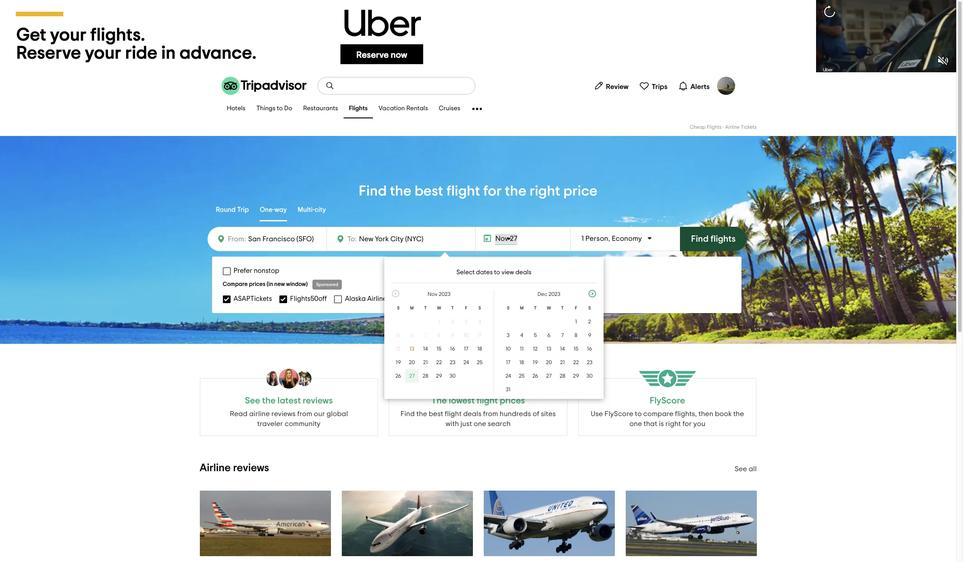 Task type: describe. For each thing, give the bounding box(es) containing it.
find for find the best flight for the right price
[[359, 184, 387, 198]]

0 vertical spatial 3
[[465, 319, 468, 325]]

1 person , economy
[[581, 235, 642, 242]]

2023 for nov 2023
[[439, 292, 450, 297]]

1 vertical spatial airline
[[200, 463, 231, 474]]

one
[[629, 420, 642, 428]]

compare
[[223, 282, 248, 288]]

To where? text field
[[357, 233, 440, 245]]

select all
[[524, 295, 554, 302]]

review link
[[590, 77, 632, 95]]

from inside read airline reviews from our global traveler community
[[297, 411, 312, 418]]

2 28 from the left
[[560, 373, 565, 379]]

nearby
[[518, 268, 540, 274]]

window)
[[286, 282, 308, 288]]

f for dec 2023
[[575, 306, 577, 311]]

find flights
[[691, 235, 736, 244]]

1 5 from the left
[[397, 333, 400, 338]]

3 s from the left
[[507, 306, 509, 311]]

multi-city
[[298, 206, 326, 213]]

see all link
[[735, 466, 757, 473]]

trips
[[652, 83, 667, 90]]

multi-
[[298, 206, 315, 213]]

profile picture image
[[717, 77, 735, 95]]

2 horizontal spatial 27
[[546, 373, 552, 379]]

way
[[275, 206, 287, 213]]

0 horizontal spatial reviews
[[233, 463, 269, 474]]

1 30 from the left
[[449, 373, 456, 379]]

unpublishedflight
[[408, 295, 464, 302]]

2 15 from the left
[[574, 346, 578, 352]]

1 21 from the left
[[423, 360, 428, 365]]

1 15 from the left
[[437, 346, 441, 352]]

the lowest flight prices
[[431, 397, 525, 406]]

1 vertical spatial 17
[[506, 360, 510, 365]]

1 6 from the left
[[410, 333, 414, 338]]

view
[[502, 269, 514, 276]]

include
[[493, 268, 516, 274]]

use flyscore to compare flights, then book the one that is right for you
[[591, 411, 744, 428]]

flights link
[[343, 99, 373, 118]]

1 vertical spatial 25
[[519, 373, 525, 379]]

2 8 from the left
[[575, 333, 577, 338]]

1 8 from the left
[[438, 333, 440, 338]]

2 12 from the left
[[533, 346, 538, 352]]

review
[[606, 83, 629, 90]]

1 vertical spatial 3
[[507, 333, 510, 338]]

book
[[715, 411, 732, 418]]

best for deals
[[429, 411, 443, 418]]

person
[[585, 235, 608, 242]]

tripadvisor image
[[221, 77, 306, 95]]

0 vertical spatial 18
[[477, 346, 482, 352]]

0 horizontal spatial 11
[[478, 333, 482, 338]]

0 vertical spatial 4
[[478, 319, 481, 325]]

is
[[659, 420, 664, 428]]

priceline
[[482, 295, 509, 302]]

flight prices
[[477, 397, 525, 406]]

airline reviews link
[[200, 463, 269, 474]]

from:
[[228, 236, 246, 243]]

just
[[461, 420, 472, 428]]

1 t from the left
[[424, 306, 427, 311]]

2 22 from the left
[[573, 360, 579, 365]]

2 30 from the left
[[586, 373, 593, 379]]

round
[[216, 206, 236, 213]]

2 6 from the left
[[547, 333, 551, 338]]

for you
[[682, 420, 705, 428]]

flyscore inside use flyscore to compare flights, then book the one that is right for you
[[605, 411, 633, 418]]

4 t from the left
[[561, 306, 564, 311]]

deals for flight
[[463, 411, 482, 418]]

do
[[284, 106, 292, 112]]

1 2 from the left
[[451, 319, 454, 325]]

-
[[723, 125, 724, 130]]

select for select all
[[524, 295, 544, 302]]

vacation rentals
[[379, 106, 428, 112]]

,
[[608, 235, 610, 242]]

find the best flight deals from hundreds of sites with just one search
[[400, 411, 556, 428]]

find the best flight for the right price
[[359, 184, 597, 198]]

2 13 from the left
[[547, 346, 551, 352]]

(in
[[267, 282, 273, 288]]

traveler community
[[257, 420, 320, 428]]

0 horizontal spatial 1
[[438, 319, 440, 325]]

dates
[[476, 269, 493, 276]]

31
[[506, 387, 511, 392]]

0 horizontal spatial 27
[[409, 373, 415, 379]]

dec
[[537, 292, 547, 297]]

things to do link
[[251, 99, 298, 118]]

reviews inside read airline reviews from our global traveler community
[[271, 411, 296, 418]]

the inside use flyscore to compare flights, then book the one that is right for you
[[733, 411, 744, 418]]

prefer nonstop
[[234, 268, 279, 274]]

with
[[446, 420, 459, 428]]

for
[[483, 184, 502, 198]]

advertisement region
[[0, 0, 956, 72]]

alerts
[[691, 83, 710, 90]]

cruises
[[439, 106, 460, 112]]

2 horizontal spatial reviews
[[303, 397, 333, 406]]

restaurants
[[303, 106, 338, 112]]

prefer
[[234, 268, 252, 274]]

0 horizontal spatial 17
[[464, 346, 468, 352]]

global
[[327, 411, 348, 418]]

1 vertical spatial 4
[[520, 333, 523, 338]]

to inside "link"
[[277, 106, 283, 112]]

best for for
[[415, 184, 443, 198]]

alerts link
[[675, 77, 713, 95]]

of
[[533, 411, 539, 418]]

things
[[256, 106, 275, 112]]

search image
[[325, 81, 334, 90]]

things to do
[[256, 106, 292, 112]]

one-
[[260, 206, 275, 213]]

flights
[[711, 235, 736, 244]]

w for dec
[[547, 306, 551, 311]]

read airline reviews from our global traveler community
[[230, 411, 348, 428]]

restaurants link
[[298, 99, 343, 118]]

2023 for dec 2023
[[549, 292, 560, 297]]

1 28 from the left
[[423, 373, 428, 379]]

1 vertical spatial 24
[[505, 373, 511, 379]]

2 29 from the left
[[573, 373, 579, 379]]

include nearby airports
[[493, 268, 566, 274]]

new
[[274, 282, 285, 288]]

1 9 from the left
[[451, 333, 454, 338]]

the
[[431, 397, 447, 406]]

0 horizontal spatial 24
[[463, 360, 469, 365]]

1 horizontal spatial airline
[[725, 125, 740, 130]]

multi-city link
[[298, 200, 326, 222]]

1 horizontal spatial 18
[[519, 360, 524, 365]]

then
[[699, 411, 713, 418]]

tickets
[[741, 125, 757, 130]]

to for use flyscore to compare flights, then book the one that is right for you
[[635, 411, 642, 418]]

0 horizontal spatial 25
[[477, 360, 483, 365]]

find flights button
[[680, 227, 747, 251]]

2 20 from the left
[[546, 360, 552, 365]]

1 22 from the left
[[436, 360, 442, 365]]

1 vertical spatial flights
[[707, 125, 722, 130]]

deals for view
[[515, 269, 531, 276]]

economy
[[612, 235, 642, 242]]

trip
[[237, 206, 249, 213]]



Task type: locate. For each thing, give the bounding box(es) containing it.
2 2 from the left
[[588, 319, 591, 325]]

read
[[230, 411, 248, 418]]

30
[[449, 373, 456, 379], [586, 373, 593, 379]]

0 vertical spatial 24
[[463, 360, 469, 365]]

30 up use
[[586, 373, 593, 379]]

select dates to view deals
[[456, 269, 531, 276]]

flight inside find the best flight deals from hundreds of sites with just one search
[[445, 411, 462, 418]]

0 horizontal spatial 28
[[423, 373, 428, 379]]

1 2023 from the left
[[439, 292, 450, 297]]

dec 2023
[[537, 292, 560, 297]]

nov
[[495, 235, 508, 242], [428, 292, 437, 297]]

1 horizontal spatial deals
[[515, 269, 531, 276]]

2 14 from the left
[[560, 346, 565, 352]]

alaska airlines
[[345, 295, 390, 302]]

27
[[510, 235, 517, 242], [409, 373, 415, 379], [546, 373, 552, 379]]

1 s m t w t f s from the left
[[397, 306, 481, 311]]

round trip
[[216, 206, 249, 213]]

1 29 from the left
[[436, 373, 442, 379]]

compare
[[643, 411, 673, 418]]

find inside 'find flights' button
[[691, 235, 709, 244]]

price
[[563, 184, 597, 198]]

2 s from the left
[[478, 306, 481, 311]]

0 vertical spatial flight
[[446, 184, 480, 198]]

flyscore up one
[[605, 411, 633, 418]]

1 12 from the left
[[396, 346, 401, 352]]

0 horizontal spatial 19
[[396, 360, 401, 365]]

0 horizontal spatial 13
[[410, 346, 414, 352]]

flights50off
[[290, 295, 327, 302]]

find inside find the best flight deals from hundreds of sites with just one search
[[400, 411, 415, 418]]

the for see the latest reviews
[[262, 397, 276, 406]]

hundreds
[[500, 411, 531, 418]]

2 horizontal spatial to
[[635, 411, 642, 418]]

1 16 from the left
[[450, 346, 455, 352]]

None search field
[[318, 78, 475, 94]]

alaska
[[345, 295, 366, 302]]

to for select dates to view deals
[[494, 269, 500, 276]]

2 23 from the left
[[587, 360, 592, 365]]

25 up the lowest flight prices
[[477, 360, 483, 365]]

1 horizontal spatial right
[[665, 420, 681, 428]]

nov for nov 2023
[[428, 292, 437, 297]]

airline
[[725, 125, 740, 130], [200, 463, 231, 474]]

2 w from the left
[[547, 306, 551, 311]]

the
[[390, 184, 411, 198], [505, 184, 526, 198], [262, 397, 276, 406], [416, 411, 427, 418], [733, 411, 744, 418]]

1 vertical spatial all
[[749, 466, 757, 473]]

1 20 from the left
[[409, 360, 415, 365]]

25 up flight prices
[[519, 373, 525, 379]]

0 vertical spatial 11
[[478, 333, 482, 338]]

0 horizontal spatial see
[[245, 397, 260, 406]]

0 horizontal spatial 21
[[423, 360, 428, 365]]

find
[[359, 184, 387, 198], [691, 235, 709, 244], [400, 411, 415, 418]]

1 13 from the left
[[410, 346, 414, 352]]

our
[[314, 411, 325, 418]]

10
[[464, 333, 469, 338], [506, 346, 511, 352]]

1 horizontal spatial 27
[[510, 235, 517, 242]]

28
[[423, 373, 428, 379], [560, 373, 565, 379]]

1 m from the left
[[410, 306, 414, 311]]

14
[[423, 346, 428, 352], [560, 346, 565, 352]]

11
[[478, 333, 482, 338], [520, 346, 524, 352]]

w
[[437, 306, 441, 311], [547, 306, 551, 311]]

2 vertical spatial to
[[635, 411, 642, 418]]

vacation rentals link
[[373, 99, 433, 118]]

0 horizontal spatial flyscore
[[605, 411, 633, 418]]

1 horizontal spatial 7
[[561, 333, 564, 338]]

airports
[[541, 268, 566, 274]]

asaptickets
[[234, 295, 272, 302]]

1 horizontal spatial 17
[[506, 360, 510, 365]]

airline
[[249, 411, 270, 418]]

22
[[436, 360, 442, 365], [573, 360, 579, 365]]

30 up 'lowest'
[[449, 373, 456, 379]]

1 horizontal spatial 3
[[507, 333, 510, 338]]

m down the nearby
[[520, 306, 524, 311]]

m for nov 2023
[[410, 306, 414, 311]]

0 vertical spatial find
[[359, 184, 387, 198]]

0 horizontal spatial from
[[297, 411, 312, 418]]

flight for deals
[[445, 411, 462, 418]]

2 9 from the left
[[588, 333, 591, 338]]

to left do
[[277, 106, 283, 112]]

1 horizontal spatial 1
[[575, 319, 577, 325]]

0 horizontal spatial flights
[[349, 106, 368, 112]]

deals
[[515, 269, 531, 276], [463, 411, 482, 418]]

0 horizontal spatial 15
[[437, 346, 441, 352]]

21
[[423, 360, 428, 365], [560, 360, 565, 365]]

1 horizontal spatial 11
[[520, 346, 524, 352]]

right
[[530, 184, 560, 198], [665, 420, 681, 428]]

0 horizontal spatial 20
[[409, 360, 415, 365]]

1 horizontal spatial see
[[735, 466, 747, 473]]

0 horizontal spatial airline
[[200, 463, 231, 474]]

0 vertical spatial right
[[530, 184, 560, 198]]

from up one search in the bottom of the page
[[483, 411, 498, 418]]

2 2023 from the left
[[549, 292, 560, 297]]

m down "unpublishedflight" on the bottom left
[[410, 306, 414, 311]]

w down "unpublishedflight" on the bottom left
[[437, 306, 441, 311]]

0 horizontal spatial to
[[277, 106, 283, 112]]

one-way
[[260, 206, 287, 213]]

0 horizontal spatial 29
[[436, 373, 442, 379]]

0 horizontal spatial all
[[546, 295, 554, 302]]

1 vertical spatial see
[[735, 466, 747, 473]]

19
[[396, 360, 401, 365], [533, 360, 538, 365]]

flights left vacation
[[349, 106, 368, 112]]

20
[[409, 360, 415, 365], [546, 360, 552, 365]]

from left our
[[297, 411, 312, 418]]

to inside use flyscore to compare flights, then book the one that is right for you
[[635, 411, 642, 418]]

2 16 from the left
[[587, 346, 592, 352]]

to left view
[[494, 269, 500, 276]]

15
[[437, 346, 441, 352], [574, 346, 578, 352]]

24
[[463, 360, 469, 365], [505, 373, 511, 379]]

flights left -
[[707, 125, 722, 130]]

0 vertical spatial airline
[[725, 125, 740, 130]]

nov 2023
[[428, 292, 450, 297]]

lowest
[[449, 397, 475, 406]]

1 vertical spatial flyscore
[[605, 411, 633, 418]]

2
[[451, 319, 454, 325], [588, 319, 591, 325]]

2 s m t w t f s from the left
[[507, 306, 591, 311]]

flight up with
[[445, 411, 462, 418]]

1 vertical spatial nov
[[428, 292, 437, 297]]

trips link
[[636, 77, 671, 95]]

1 horizontal spatial 4
[[520, 333, 523, 338]]

1
[[581, 235, 584, 242], [438, 319, 440, 325], [575, 319, 577, 325]]

hotels link
[[221, 99, 251, 118]]

0 horizontal spatial find
[[359, 184, 387, 198]]

1 horizontal spatial m
[[520, 306, 524, 311]]

0 horizontal spatial 6
[[410, 333, 414, 338]]

the for find the best flight deals from hundreds of sites with just one search
[[416, 411, 427, 418]]

0 horizontal spatial 22
[[436, 360, 442, 365]]

1 horizontal spatial 15
[[574, 346, 578, 352]]

0 vertical spatial all
[[546, 295, 554, 302]]

cheap flights - airline tickets
[[690, 125, 757, 130]]

deals inside find the best flight deals from hundreds of sites with just one search
[[463, 411, 482, 418]]

nov 27
[[495, 235, 517, 242]]

1 f from the left
[[465, 306, 467, 311]]

0 horizontal spatial 2023
[[439, 292, 450, 297]]

deals right view
[[515, 269, 531, 276]]

1 horizontal spatial 10
[[506, 346, 511, 352]]

12
[[396, 346, 401, 352], [533, 346, 538, 352]]

23
[[450, 360, 455, 365], [587, 360, 592, 365]]

0 horizontal spatial 30
[[449, 373, 456, 379]]

1 26 from the left
[[395, 373, 401, 379]]

hotels
[[227, 106, 245, 112]]

airlines
[[367, 295, 390, 302]]

1 horizontal spatial reviews
[[271, 411, 296, 418]]

one search
[[474, 420, 511, 428]]

1 horizontal spatial 16
[[587, 346, 592, 352]]

2 21 from the left
[[560, 360, 565, 365]]

1 7 from the left
[[424, 333, 427, 338]]

city
[[315, 206, 326, 213]]

4 s from the left
[[588, 306, 591, 311]]

latest
[[278, 397, 301, 406]]

vacation
[[379, 106, 405, 112]]

cruises link
[[433, 99, 466, 118]]

6 down select all
[[547, 333, 551, 338]]

1 vertical spatial find
[[691, 235, 709, 244]]

0 horizontal spatial 4
[[478, 319, 481, 325]]

1 horizontal spatial 21
[[560, 360, 565, 365]]

1 horizontal spatial 9
[[588, 333, 591, 338]]

see all
[[735, 466, 757, 473]]

flights inside flights link
[[349, 106, 368, 112]]

2 vertical spatial find
[[400, 411, 415, 418]]

0 horizontal spatial s m t w t f s
[[397, 306, 481, 311]]

1 from from the left
[[297, 411, 312, 418]]

1 horizontal spatial 29
[[573, 373, 579, 379]]

0 horizontal spatial 5
[[397, 333, 400, 338]]

s m t w t f s for nov
[[397, 306, 481, 311]]

s m t w t f s down "unpublishedflight" on the bottom left
[[397, 306, 481, 311]]

f
[[465, 306, 467, 311], [575, 306, 577, 311]]

1 horizontal spatial 26
[[532, 373, 538, 379]]

1 23 from the left
[[450, 360, 455, 365]]

6
[[410, 333, 414, 338], [547, 333, 551, 338]]

m for dec 2023
[[520, 306, 524, 311]]

5
[[397, 333, 400, 338], [534, 333, 537, 338]]

flights,
[[675, 411, 697, 418]]

select for select dates to view deals
[[456, 269, 475, 276]]

2 horizontal spatial find
[[691, 235, 709, 244]]

flyscore
[[650, 397, 685, 406], [605, 411, 633, 418]]

24 up 'lowest'
[[463, 360, 469, 365]]

w for nov
[[437, 306, 441, 311]]

2 m from the left
[[520, 306, 524, 311]]

24 up the '31'
[[505, 373, 511, 379]]

0 vertical spatial 10
[[464, 333, 469, 338]]

1 horizontal spatial flyscore
[[650, 397, 685, 406]]

s m t w t f s down select all
[[507, 306, 591, 311]]

from inside find the best flight deals from hundreds of sites with just one search
[[483, 411, 498, 418]]

0 horizontal spatial 16
[[450, 346, 455, 352]]

flyscore up compare
[[650, 397, 685, 406]]

0 vertical spatial flights
[[349, 106, 368, 112]]

right left price
[[530, 184, 560, 198]]

flight
[[446, 184, 480, 198], [445, 411, 462, 418]]

s m t w t f s for dec
[[507, 306, 591, 311]]

1 horizontal spatial 14
[[560, 346, 565, 352]]

s
[[397, 306, 400, 311], [478, 306, 481, 311], [507, 306, 509, 311], [588, 306, 591, 311]]

0 vertical spatial best
[[415, 184, 443, 198]]

see for see all
[[735, 466, 747, 473]]

1 s from the left
[[397, 306, 400, 311]]

find for find flights
[[691, 235, 709, 244]]

right inside use flyscore to compare flights, then book the one that is right for you
[[665, 420, 681, 428]]

25
[[477, 360, 483, 365], [519, 373, 525, 379]]

0 horizontal spatial 9
[[451, 333, 454, 338]]

nov for nov 27
[[495, 235, 508, 242]]

flight left for
[[446, 184, 480, 198]]

1 14 from the left
[[423, 346, 428, 352]]

1 vertical spatial 10
[[506, 346, 511, 352]]

1 horizontal spatial 20
[[546, 360, 552, 365]]

2 t from the left
[[451, 306, 454, 311]]

1 horizontal spatial 24
[[505, 373, 511, 379]]

2 f from the left
[[575, 306, 577, 311]]

0 horizontal spatial 18
[[477, 346, 482, 352]]

1 horizontal spatial to
[[494, 269, 500, 276]]

flight for for
[[446, 184, 480, 198]]

1 horizontal spatial all
[[749, 466, 757, 473]]

right right is at the bottom of page
[[665, 420, 681, 428]]

select down include nearby airports
[[524, 295, 544, 302]]

0 horizontal spatial 8
[[438, 333, 440, 338]]

0 vertical spatial flyscore
[[650, 397, 685, 406]]

0 vertical spatial nov
[[495, 235, 508, 242]]

find for find the best flight deals from hundreds of sites with just one search
[[400, 411, 415, 418]]

0 horizontal spatial 14
[[423, 346, 428, 352]]

0 horizontal spatial 12
[[396, 346, 401, 352]]

compare prices (in new window)
[[223, 282, 308, 288]]

2 5 from the left
[[534, 333, 537, 338]]

select left dates
[[456, 269, 475, 276]]

f for nov 2023
[[465, 306, 467, 311]]

the for find the best flight for the right price
[[390, 184, 411, 198]]

2 7 from the left
[[561, 333, 564, 338]]

airline reviews
[[200, 463, 269, 474]]

0 horizontal spatial select
[[456, 269, 475, 276]]

0 horizontal spatial f
[[465, 306, 467, 311]]

1 horizontal spatial 6
[[547, 333, 551, 338]]

0 horizontal spatial 26
[[395, 373, 401, 379]]

2 from from the left
[[483, 411, 498, 418]]

3
[[465, 319, 468, 325], [507, 333, 510, 338]]

sponsored
[[316, 283, 338, 287]]

4
[[478, 319, 481, 325], [520, 333, 523, 338]]

1 vertical spatial best
[[429, 411, 443, 418]]

all
[[546, 295, 554, 302], [749, 466, 757, 473]]

see for see the latest reviews
[[245, 397, 260, 406]]

all for select all
[[546, 295, 554, 302]]

0 horizontal spatial m
[[410, 306, 414, 311]]

1 horizontal spatial 22
[[573, 360, 579, 365]]

to up one
[[635, 411, 642, 418]]

rentals
[[406, 106, 428, 112]]

round trip link
[[216, 200, 249, 222]]

w down select all
[[547, 306, 551, 311]]

see the latest reviews
[[245, 397, 333, 406]]

1 horizontal spatial flights
[[707, 125, 722, 130]]

deals up just
[[463, 411, 482, 418]]

From where? text field
[[246, 233, 321, 246]]

6 down "unpublishedflight" on the bottom left
[[410, 333, 414, 338]]

2 horizontal spatial 1
[[581, 235, 584, 242]]

select
[[456, 269, 475, 276], [524, 295, 544, 302]]

cheap
[[690, 125, 706, 130]]

2 19 from the left
[[533, 360, 538, 365]]

1 w from the left
[[437, 306, 441, 311]]

1 horizontal spatial 30
[[586, 373, 593, 379]]

to:
[[347, 236, 357, 243]]

the inside find the best flight deals from hundreds of sites with just one search
[[416, 411, 427, 418]]

29
[[436, 373, 442, 379], [573, 373, 579, 379]]

use
[[591, 411, 603, 418]]

1 vertical spatial right
[[665, 420, 681, 428]]

1 horizontal spatial 28
[[560, 373, 565, 379]]

0 vertical spatial to
[[277, 106, 283, 112]]

1 19 from the left
[[396, 360, 401, 365]]

0 vertical spatial see
[[245, 397, 260, 406]]

2 vertical spatial reviews
[[233, 463, 269, 474]]

2 26 from the left
[[532, 373, 538, 379]]

all for see all
[[749, 466, 757, 473]]

best inside find the best flight deals from hundreds of sites with just one search
[[429, 411, 443, 418]]

3 t from the left
[[534, 306, 537, 311]]



Task type: vqa. For each thing, say whether or not it's contained in the screenshot.
The 'Multi-'
yes



